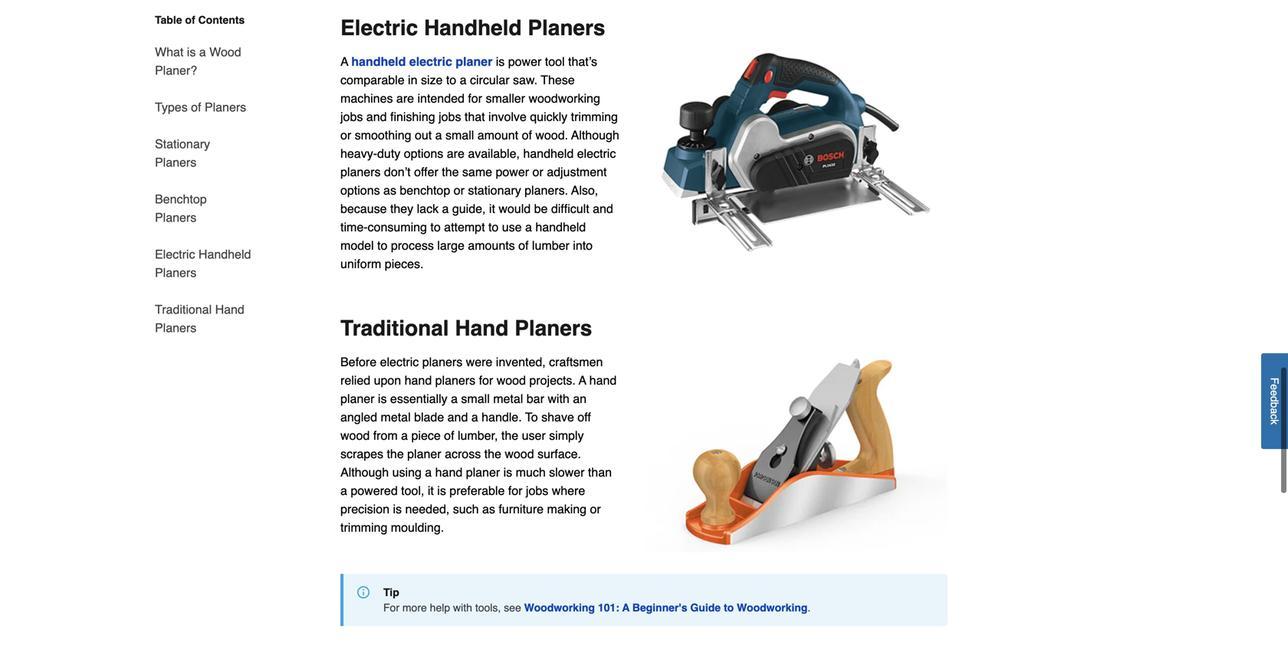 Task type: describe. For each thing, give the bounding box(es) containing it.
planers down what is a wood planer? link
[[205, 100, 246, 114]]

2 woodworking from the left
[[737, 602, 808, 615]]

planers inside stationary planers
[[155, 155, 197, 170]]

1 vertical spatial are
[[447, 146, 465, 161]]

that's
[[568, 54, 598, 69]]

needed,
[[405, 502, 450, 517]]

small inside before electric planers were invented, craftsmen relied upon hand planers for wood projects. a hand planer is essentially a small metal bar with an angled metal blade and a handle. to shave off wood from a piece of lumber, the user simply scrapes the planer across the wood surface. although using a hand planer is much slower than a powered tool, it is preferable for jobs where precision is needed, such as furniture making or trimming moulding.
[[461, 392, 490, 406]]

that
[[465, 110, 485, 124]]

don't
[[384, 165, 411, 179]]

benchtop
[[155, 192, 207, 206]]

is down tool,
[[393, 502, 402, 517]]

a up precision
[[341, 484, 347, 498]]

before electric planers were invented, craftsmen relied upon hand planers for wood projects. a hand planer is essentially a small metal bar with an angled metal blade and a handle. to shave off wood from a piece of lumber, the user simply scrapes the planer across the wood surface. although using a hand planer is much slower than a powered tool, it is preferable for jobs where precision is needed, such as furniture making or trimming moulding.
[[341, 355, 617, 535]]

is up the needed,
[[438, 484, 446, 498]]

model
[[341, 239, 374, 253]]

adjustment
[[547, 165, 607, 179]]

tip for more help with tools, see woodworking 101: a beginner's guide to woodworking .
[[384, 587, 811, 615]]

and inside before electric planers were invented, craftsmen relied upon hand planers for wood projects. a hand planer is essentially a small metal bar with an angled metal blade and a handle. to shave off wood from a piece of lumber, the user simply scrapes the planer across the wood surface. although using a hand planer is much slower than a powered tool, it is preferable for jobs where precision is needed, such as furniture making or trimming moulding.
[[448, 410, 468, 425]]

smaller
[[486, 91, 526, 105]]

precision
[[341, 502, 390, 517]]

a right out
[[435, 128, 442, 142]]

using
[[392, 466, 422, 480]]

powered
[[351, 484, 398, 498]]

or up the planers. in the top left of the page
[[533, 165, 544, 179]]

handheld electric planer link
[[352, 54, 493, 69]]

guide,
[[453, 202, 486, 216]]

b
[[1269, 403, 1282, 409]]

angled
[[341, 410, 377, 425]]

planer down piece
[[407, 447, 442, 461]]

shave
[[542, 410, 574, 425]]

1 vertical spatial power
[[496, 165, 529, 179]]

making
[[547, 502, 587, 517]]

table
[[155, 14, 182, 26]]

a left circular
[[460, 73, 467, 87]]

0 vertical spatial wood
[[497, 374, 526, 388]]

d
[[1269, 397, 1282, 403]]

consuming
[[368, 220, 427, 234]]

is inside is power tool that's comparable in size to a circular saw. these machines are intended for smaller woodworking jobs and finishing jobs that involve quickly trimming or smoothing out a small amount of wood. although heavy-duty options are available, handheld electric planers don't offer the same power or adjustment options as benchtop or stationary planers. also, because they lack a guide, it would be difficult and time-consuming to attempt to use a handheld model to process large amounts of lumber into uniform pieces.
[[496, 54, 505, 69]]

large
[[438, 239, 465, 253]]

handheld inside electric handheld planers
[[199, 247, 251, 262]]

bar
[[527, 392, 545, 406]]

to inside tip for more help with tools, see woodworking 101: a beginner's guide to woodworking .
[[724, 602, 734, 615]]

1 vertical spatial and
[[593, 202, 614, 216]]

trimming inside before electric planers were invented, craftsmen relied upon hand planers for wood projects. a hand planer is essentially a small metal bar with an angled metal blade and a handle. to shave off wood from a piece of lumber, the user simply scrapes the planer across the wood surface. although using a hand planer is much slower than a powered tool, it is preferable for jobs where precision is needed, such as furniture making or trimming moulding.
[[341, 521, 388, 535]]

preferable
[[450, 484, 505, 498]]

2 e from the top
[[1269, 391, 1282, 397]]

saw.
[[513, 73, 538, 87]]

a jorgensen hand planer. image
[[644, 353, 948, 553]]

would
[[499, 202, 531, 216]]

tools,
[[476, 602, 501, 615]]

it inside is power tool that's comparable in size to a circular saw. these machines are intended for smaller woodworking jobs and finishing jobs that involve quickly trimming or smoothing out a small amount of wood. although heavy-duty options are available, handheld electric planers don't offer the same power or adjustment options as benchtop or stationary planers. also, because they lack a guide, it would be difficult and time-consuming to attempt to use a handheld model to process large amounts of lumber into uniform pieces.
[[489, 202, 496, 216]]

available,
[[468, 146, 520, 161]]

amounts
[[468, 239, 515, 253]]

duty
[[377, 146, 401, 161]]

same
[[463, 165, 493, 179]]

0 horizontal spatial and
[[367, 110, 387, 124]]

2 vertical spatial handheld
[[536, 220, 586, 234]]

lack
[[417, 202, 439, 216]]

planers down electric handheld planers link
[[155, 321, 197, 335]]

electric inside is power tool that's comparable in size to a circular saw. these machines are intended for smaller woodworking jobs and finishing jobs that involve quickly trimming or smoothing out a small amount of wood. although heavy-duty options are available, handheld electric planers don't offer the same power or adjustment options as benchtop or stationary planers. also, because they lack a guide, it would be difficult and time-consuming to attempt to use a handheld model to process large amounts of lumber into uniform pieces.
[[577, 146, 616, 161]]

planers up 'traditional hand planers' link
[[155, 266, 197, 280]]

tool
[[545, 54, 565, 69]]

to
[[525, 410, 538, 425]]

1 horizontal spatial jobs
[[439, 110, 461, 124]]

for
[[384, 602, 400, 615]]

2 horizontal spatial hand
[[590, 374, 617, 388]]

they
[[390, 202, 414, 216]]

1 horizontal spatial traditional hand planers
[[341, 316, 593, 341]]

2 vertical spatial planers
[[435, 374, 476, 388]]

0 vertical spatial power
[[508, 54, 542, 69]]

invented,
[[496, 355, 546, 369]]

of down use
[[519, 239, 529, 253]]

relied
[[341, 374, 371, 388]]

or up guide,
[[454, 183, 465, 198]]

or up heavy-
[[341, 128, 352, 142]]

table of contents
[[155, 14, 245, 26]]

woodworking 101: a beginner's guide to woodworking link
[[524, 602, 808, 615]]

attempt
[[444, 220, 485, 234]]

info image
[[358, 587, 370, 599]]

is power tool that's comparable in size to a circular saw. these machines are intended for smaller woodworking jobs and finishing jobs that involve quickly trimming or smoothing out a small amount of wood. although heavy-duty options are available, handheld electric planers don't offer the same power or adjustment options as benchtop or stationary planers. also, because they lack a guide, it would be difficult and time-consuming to attempt to use a handheld model to process large amounts of lumber into uniform pieces.
[[341, 54, 620, 271]]

electric inside electric handheld planers
[[155, 247, 195, 262]]

0 vertical spatial electric handheld planers
[[341, 16, 606, 40]]

f e e d b a c k
[[1269, 378, 1282, 425]]

small inside is power tool that's comparable in size to a circular saw. these machines are intended for smaller woodworking jobs and finishing jobs that involve quickly trimming or smoothing out a small amount of wood. although heavy-duty options are available, handheld electric planers don't offer the same power or adjustment options as benchtop or stationary planers. also, because they lack a guide, it would be difficult and time-consuming to attempt to use a handheld model to process large amounts of lumber into uniform pieces.
[[446, 128, 474, 142]]

wood
[[210, 45, 241, 59]]

also,
[[572, 183, 599, 198]]

traditional hand planers link
[[155, 292, 252, 338]]

benchtop planers
[[155, 192, 207, 225]]

0 horizontal spatial options
[[341, 183, 380, 198]]

stationary
[[155, 137, 210, 151]]

from
[[373, 429, 398, 443]]

0 vertical spatial electric
[[341, 16, 418, 40]]

k
[[1269, 420, 1282, 425]]

is left much
[[504, 466, 513, 480]]

1 horizontal spatial traditional
[[341, 316, 449, 341]]

process
[[391, 239, 434, 253]]

1 woodworking from the left
[[524, 602, 595, 615]]

1 horizontal spatial handheld
[[424, 16, 522, 40]]

what
[[155, 45, 184, 59]]

comparable
[[341, 73, 405, 87]]

0 horizontal spatial a
[[341, 54, 348, 69]]

upon
[[374, 374, 401, 388]]

trimming inside is power tool that's comparable in size to a circular saw. these machines are intended for smaller woodworking jobs and finishing jobs that involve quickly trimming or smoothing out a small amount of wood. although heavy-duty options are available, handheld electric planers don't offer the same power or adjustment options as benchtop or stationary planers. also, because they lack a guide, it would be difficult and time-consuming to attempt to use a handheld model to process large amounts of lumber into uniform pieces.
[[571, 110, 618, 124]]

to down lack
[[431, 220, 441, 234]]

planers inside is power tool that's comparable in size to a circular saw. these machines are intended for smaller woodworking jobs and finishing jobs that involve quickly trimming or smoothing out a small amount of wood. although heavy-duty options are available, handheld electric planers don't offer the same power or adjustment options as benchtop or stationary planers. also, because they lack a guide, it would be difficult and time-consuming to attempt to use a handheld model to process large amounts of lumber into uniform pieces.
[[341, 165, 381, 179]]

planers.
[[525, 183, 569, 198]]

0 horizontal spatial jobs
[[341, 110, 363, 124]]

f
[[1269, 378, 1282, 385]]

scrapes
[[341, 447, 384, 461]]

1 vertical spatial for
[[479, 374, 493, 388]]

more
[[403, 602, 427, 615]]

than
[[588, 466, 612, 480]]

although inside before electric planers were invented, craftsmen relied upon hand planers for wood projects. a hand planer is essentially a small metal bar with an angled metal blade and a handle. to shave off wood from a piece of lumber, the user simply scrapes the planer across the wood surface. although using a hand planer is much slower than a powered tool, it is preferable for jobs where precision is needed, such as furniture making or trimming moulding.
[[341, 466, 389, 480]]

traditional hand planers inside table of contents element
[[155, 303, 245, 335]]

0 horizontal spatial hand
[[405, 374, 432, 388]]

a inside what is a wood planer?
[[199, 45, 206, 59]]

involve
[[489, 110, 527, 124]]

simply
[[549, 429, 584, 443]]

stationary planers
[[155, 137, 210, 170]]

is down upon at the bottom left
[[378, 392, 387, 406]]

1 e from the top
[[1269, 385, 1282, 391]]

to right 'size'
[[446, 73, 457, 87]]

use
[[502, 220, 522, 234]]

.
[[808, 602, 811, 615]]

types of planers
[[155, 100, 246, 114]]

although inside is power tool that's comparable in size to a circular saw. these machines are intended for smaller woodworking jobs and finishing jobs that involve quickly trimming or smoothing out a small amount of wood. although heavy-duty options are available, handheld electric planers don't offer the same power or adjustment options as benchtop or stationary planers. also, because they lack a guide, it would be difficult and time-consuming to attempt to use a handheld model to process large amounts of lumber into uniform pieces.
[[572, 128, 620, 142]]

a inside f e e d b a c k button
[[1269, 409, 1282, 415]]



Task type: locate. For each thing, give the bounding box(es) containing it.
with inside tip for more help with tools, see woodworking 101: a beginner's guide to woodworking .
[[453, 602, 473, 615]]

a right essentially
[[451, 392, 458, 406]]

hand inside table of contents element
[[215, 303, 245, 317]]

planers inside benchtop planers
[[155, 211, 197, 225]]

slower
[[549, 466, 585, 480]]

1 horizontal spatial and
[[448, 410, 468, 425]]

electric handheld planers up 'traditional hand planers' link
[[155, 247, 251, 280]]

1 horizontal spatial are
[[447, 146, 465, 161]]

c
[[1269, 415, 1282, 420]]

of right table
[[185, 14, 195, 26]]

2 vertical spatial and
[[448, 410, 468, 425]]

it inside before electric planers were invented, craftsmen relied upon hand planers for wood projects. a hand planer is essentially a small metal bar with an angled metal blade and a handle. to shave off wood from a piece of lumber, the user simply scrapes the planer across the wood surface. although using a hand planer is much slower than a powered tool, it is preferable for jobs where precision is needed, such as furniture making or trimming moulding.
[[428, 484, 434, 498]]

with right help at the bottom of page
[[453, 602, 473, 615]]

a inside before electric planers were invented, craftsmen relied upon hand planers for wood projects. a hand planer is essentially a small metal bar with an angled metal blade and a handle. to shave off wood from a piece of lumber, the user simply scrapes the planer across the wood surface. although using a hand planer is much slower than a powered tool, it is preferable for jobs where precision is needed, such as furniture making or trimming moulding.
[[579, 374, 587, 388]]

0 horizontal spatial woodworking
[[524, 602, 595, 615]]

1 vertical spatial trimming
[[341, 521, 388, 535]]

a up 'k'
[[1269, 409, 1282, 415]]

beginner's
[[633, 602, 688, 615]]

0 horizontal spatial electric
[[155, 247, 195, 262]]

for up furniture
[[508, 484, 523, 498]]

finishing
[[390, 110, 435, 124]]

2 horizontal spatial jobs
[[526, 484, 549, 498]]

0 vertical spatial trimming
[[571, 110, 618, 124]]

a up the lumber,
[[472, 410, 478, 425]]

woodworking
[[524, 602, 595, 615], [737, 602, 808, 615]]

2 vertical spatial a
[[623, 602, 630, 615]]

2 vertical spatial wood
[[505, 447, 534, 461]]

help
[[430, 602, 450, 615]]

metal up from
[[381, 410, 411, 425]]

2 vertical spatial electric
[[380, 355, 419, 369]]

1 horizontal spatial electric
[[341, 16, 418, 40]]

1 horizontal spatial as
[[483, 502, 496, 517]]

to right "guide"
[[724, 602, 734, 615]]

a inside tip for more help with tools, see woodworking 101: a beginner's guide to woodworking .
[[623, 602, 630, 615]]

e up d
[[1269, 385, 1282, 391]]

power up the saw.
[[508, 54, 542, 69]]

handheld up comparable
[[352, 54, 406, 69]]

planer
[[456, 54, 493, 69], [341, 392, 375, 406], [407, 447, 442, 461], [466, 466, 500, 480]]

a up comparable
[[341, 54, 348, 69]]

1 vertical spatial it
[[428, 484, 434, 498]]

of left wood.
[[522, 128, 532, 142]]

planers up the craftsmen on the left bottom of the page
[[515, 316, 593, 341]]

electric up upon at the bottom left
[[380, 355, 419, 369]]

woodworking right "guide"
[[737, 602, 808, 615]]

are up same
[[447, 146, 465, 161]]

0 horizontal spatial as
[[384, 183, 397, 198]]

jobs
[[341, 110, 363, 124], [439, 110, 461, 124], [526, 484, 549, 498]]

types
[[155, 100, 188, 114]]

although down scrapes
[[341, 466, 389, 480]]

intended
[[418, 91, 465, 105]]

hand down electric handheld planers link
[[215, 303, 245, 317]]

0 horizontal spatial are
[[397, 91, 414, 105]]

lumber,
[[458, 429, 498, 443]]

moulding.
[[391, 521, 444, 535]]

0 horizontal spatial traditional
[[155, 303, 212, 317]]

0 horizontal spatial metal
[[381, 410, 411, 425]]

wood up much
[[505, 447, 534, 461]]

0 vertical spatial small
[[446, 128, 474, 142]]

is
[[187, 45, 196, 59], [496, 54, 505, 69], [378, 392, 387, 406], [504, 466, 513, 480], [438, 484, 446, 498], [393, 502, 402, 517]]

electric up a handheld electric planer in the top of the page
[[341, 16, 418, 40]]

2 horizontal spatial and
[[593, 202, 614, 216]]

0 horizontal spatial it
[[428, 484, 434, 498]]

the inside is power tool that's comparable in size to a circular saw. these machines are intended for smaller woodworking jobs and finishing jobs that involve quickly trimming or smoothing out a small amount of wood. although heavy-duty options are available, handheld electric planers don't offer the same power or adjustment options as benchtop or stationary planers. also, because they lack a guide, it would be difficult and time-consuming to attempt to use a handheld model to process large amounts of lumber into uniform pieces.
[[442, 165, 459, 179]]

1 vertical spatial options
[[341, 183, 380, 198]]

as inside is power tool that's comparable in size to a circular saw. these machines are intended for smaller woodworking jobs and finishing jobs that involve quickly trimming or smoothing out a small amount of wood. although heavy-duty options are available, handheld electric planers don't offer the same power or adjustment options as benchtop or stationary planers. also, because they lack a guide, it would be difficult and time-consuming to attempt to use a handheld model to process large amounts of lumber into uniform pieces.
[[384, 183, 397, 198]]

a blue bosch handheld electric planer. image
[[644, 53, 948, 252]]

0 vertical spatial are
[[397, 91, 414, 105]]

planer up circular
[[456, 54, 493, 69]]

as inside before electric planers were invented, craftsmen relied upon hand planers for wood projects. a hand planer is essentially a small metal bar with an angled metal blade and a handle. to shave off wood from a piece of lumber, the user simply scrapes the planer across the wood surface. although using a hand planer is much slower than a powered tool, it is preferable for jobs where precision is needed, such as furniture making or trimming moulding.
[[483, 502, 496, 517]]

out
[[415, 128, 432, 142]]

heavy-
[[341, 146, 377, 161]]

1 vertical spatial wood
[[341, 429, 370, 443]]

0 horizontal spatial handheld
[[199, 247, 251, 262]]

hand up essentially
[[405, 374, 432, 388]]

1 horizontal spatial woodworking
[[737, 602, 808, 615]]

in
[[408, 73, 418, 87]]

electric up 'size'
[[410, 54, 453, 69]]

benchtop
[[400, 183, 451, 198]]

table of contents element
[[137, 12, 252, 338]]

electric handheld planers up circular
[[341, 16, 606, 40]]

electric up 'adjustment'
[[577, 146, 616, 161]]

tool,
[[401, 484, 425, 498]]

1 horizontal spatial it
[[489, 202, 496, 216]]

benchtop planers link
[[155, 181, 252, 236]]

types of planers link
[[155, 89, 246, 126]]

the down handle.
[[502, 429, 519, 443]]

to down consuming
[[377, 239, 388, 253]]

of right types
[[191, 100, 201, 114]]

a right 101:
[[623, 602, 630, 615]]

a right using
[[425, 466, 432, 480]]

is inside what is a wood planer?
[[187, 45, 196, 59]]

for up that
[[468, 91, 483, 105]]

jobs down machines
[[341, 110, 363, 124]]

1 horizontal spatial hand
[[435, 466, 463, 480]]

1 vertical spatial electric handheld planers
[[155, 247, 251, 280]]

1 horizontal spatial options
[[404, 146, 444, 161]]

0 vertical spatial and
[[367, 110, 387, 124]]

1 horizontal spatial a
[[579, 374, 587, 388]]

0 vertical spatial a
[[341, 54, 348, 69]]

power
[[508, 54, 542, 69], [496, 165, 529, 179]]

handheld down benchtop planers "link"
[[199, 247, 251, 262]]

2 horizontal spatial a
[[623, 602, 630, 615]]

1 vertical spatial electric
[[155, 247, 195, 262]]

0 horizontal spatial traditional hand planers
[[155, 303, 245, 335]]

small up handle.
[[461, 392, 490, 406]]

hand up were
[[455, 316, 509, 341]]

trimming down precision
[[341, 521, 388, 535]]

a
[[199, 45, 206, 59], [460, 73, 467, 87], [435, 128, 442, 142], [442, 202, 449, 216], [526, 220, 532, 234], [451, 392, 458, 406], [1269, 409, 1282, 415], [472, 410, 478, 425], [401, 429, 408, 443], [425, 466, 432, 480], [341, 484, 347, 498]]

1 horizontal spatial trimming
[[571, 110, 618, 124]]

as down preferable
[[483, 502, 496, 517]]

blade
[[414, 410, 444, 425]]

handheld up circular
[[424, 16, 522, 40]]

traditional hand planers up were
[[341, 316, 593, 341]]

stationary
[[468, 183, 521, 198]]

what is a wood planer? link
[[155, 34, 252, 89]]

circular
[[470, 73, 510, 87]]

0 vertical spatial as
[[384, 183, 397, 198]]

difficult
[[551, 202, 590, 216]]

0 horizontal spatial although
[[341, 466, 389, 480]]

contents
[[198, 14, 245, 26]]

0 vertical spatial although
[[572, 128, 620, 142]]

although
[[572, 128, 620, 142], [341, 466, 389, 480]]

or inside before electric planers were invented, craftsmen relied upon hand planers for wood projects. a hand planer is essentially a small metal bar with an angled metal blade and a handle. to shave off wood from a piece of lumber, the user simply scrapes the planer across the wood surface. although using a hand planer is much slower than a powered tool, it is preferable for jobs where precision is needed, such as furniture making or trimming moulding.
[[590, 502, 601, 517]]

size
[[421, 73, 443, 87]]

a up an
[[579, 374, 587, 388]]

1 vertical spatial as
[[483, 502, 496, 517]]

a handheld electric planer
[[341, 54, 493, 69]]

1 vertical spatial with
[[453, 602, 473, 615]]

0 horizontal spatial with
[[453, 602, 473, 615]]

1 vertical spatial handheld
[[524, 146, 574, 161]]

were
[[466, 355, 493, 369]]

although up 'adjustment'
[[572, 128, 620, 142]]

into
[[573, 239, 593, 253]]

metal up handle.
[[493, 392, 523, 406]]

a
[[341, 54, 348, 69], [579, 374, 587, 388], [623, 602, 630, 615]]

planer up preferable
[[466, 466, 500, 480]]

of inside before electric planers were invented, craftsmen relied upon hand planers for wood projects. a hand planer is essentially a small metal bar with an angled metal blade and a handle. to shave off wood from a piece of lumber, the user simply scrapes the planer across the wood surface. although using a hand planer is much slower than a powered tool, it is preferable for jobs where precision is needed, such as furniture making or trimming moulding.
[[444, 429, 455, 443]]

1 horizontal spatial although
[[572, 128, 620, 142]]

e up b
[[1269, 391, 1282, 397]]

101:
[[598, 602, 620, 615]]

planer up angled
[[341, 392, 375, 406]]

tip
[[384, 587, 400, 599]]

as down don't
[[384, 183, 397, 198]]

a right lack
[[442, 202, 449, 216]]

the
[[442, 165, 459, 179], [502, 429, 519, 443], [387, 447, 404, 461], [485, 447, 502, 461]]

craftsmen
[[549, 355, 603, 369]]

see
[[504, 602, 521, 615]]

stationary planers link
[[155, 126, 252, 181]]

1 vertical spatial electric
[[577, 146, 616, 161]]

a left wood
[[199, 45, 206, 59]]

to left use
[[489, 220, 499, 234]]

to
[[446, 73, 457, 87], [431, 220, 441, 234], [489, 220, 499, 234], [377, 239, 388, 253], [724, 602, 734, 615]]

the down from
[[387, 447, 404, 461]]

planers down heavy-
[[341, 165, 381, 179]]

jobs inside before electric planers were invented, craftsmen relied upon hand planers for wood projects. a hand planer is essentially a small metal bar with an angled metal blade and a handle. to shave off wood from a piece of lumber, the user simply scrapes the planer across the wood surface. although using a hand planer is much slower than a powered tool, it is preferable for jobs where precision is needed, such as furniture making or trimming moulding.
[[526, 484, 549, 498]]

planers left were
[[422, 355, 463, 369]]

of
[[185, 14, 195, 26], [191, 100, 201, 114], [522, 128, 532, 142], [519, 239, 529, 253], [444, 429, 455, 443]]

with up shave
[[548, 392, 570, 406]]

1 vertical spatial small
[[461, 392, 490, 406]]

be
[[534, 202, 548, 216]]

planers down benchtop on the top
[[155, 211, 197, 225]]

1 vertical spatial metal
[[381, 410, 411, 425]]

piece
[[412, 429, 441, 443]]

0 vertical spatial options
[[404, 146, 444, 161]]

1 vertical spatial handheld
[[199, 247, 251, 262]]

with
[[548, 392, 570, 406], [453, 602, 473, 615]]

traditional down electric handheld planers link
[[155, 303, 212, 317]]

it down stationary
[[489, 202, 496, 216]]

the right the offer
[[442, 165, 459, 179]]

planers up tool
[[528, 16, 606, 40]]

options up "because"
[[341, 183, 380, 198]]

0 vertical spatial electric
[[410, 54, 453, 69]]

0 vertical spatial for
[[468, 91, 483, 105]]

uniform
[[341, 257, 382, 271]]

essentially
[[390, 392, 448, 406]]

1 vertical spatial although
[[341, 466, 389, 480]]

jobs down the intended
[[439, 110, 461, 124]]

1 horizontal spatial electric handheld planers
[[341, 16, 606, 40]]

planers down stationary in the top of the page
[[155, 155, 197, 170]]

before
[[341, 355, 377, 369]]

woodworking right see
[[524, 602, 595, 615]]

0 horizontal spatial hand
[[215, 303, 245, 317]]

planer?
[[155, 63, 197, 77]]

a right from
[[401, 429, 408, 443]]

1 horizontal spatial metal
[[493, 392, 523, 406]]

electric handheld planers inside table of contents element
[[155, 247, 251, 280]]

because
[[341, 202, 387, 216]]

traditional inside table of contents element
[[155, 303, 212, 317]]

0 horizontal spatial trimming
[[341, 521, 388, 535]]

off
[[578, 410, 591, 425]]

trimming
[[571, 110, 618, 124], [341, 521, 388, 535]]

user
[[522, 429, 546, 443]]

electric
[[341, 16, 418, 40], [155, 247, 195, 262]]

handheld down difficult
[[536, 220, 586, 234]]

options
[[404, 146, 444, 161], [341, 183, 380, 198]]

0 vertical spatial with
[[548, 392, 570, 406]]

wood down invented,
[[497, 374, 526, 388]]

furniture
[[499, 502, 544, 517]]

f e e d b a c k button
[[1262, 354, 1289, 450]]

1 vertical spatial a
[[579, 374, 587, 388]]

woodworking
[[529, 91, 601, 105]]

and up the lumber,
[[448, 410, 468, 425]]

traditional hand planers down electric handheld planers link
[[155, 303, 245, 335]]

small down that
[[446, 128, 474, 142]]

electric handheld planers link
[[155, 236, 252, 292]]

the down the lumber,
[[485, 447, 502, 461]]

electric inside before electric planers were invented, craftsmen relied upon hand planers for wood projects. a hand planer is essentially a small metal bar with an angled metal blade and a handle. to shave off wood from a piece of lumber, the user simply scrapes the planer across the wood surface. although using a hand planer is much slower than a powered tool, it is preferable for jobs where precision is needed, such as furniture making or trimming moulding.
[[380, 355, 419, 369]]

0 vertical spatial it
[[489, 202, 496, 216]]

are down in
[[397, 91, 414, 105]]

handheld
[[424, 16, 522, 40], [199, 247, 251, 262]]

wood down angled
[[341, 429, 370, 443]]

jobs down much
[[526, 484, 549, 498]]

electric down benchtop planers
[[155, 247, 195, 262]]

pieces.
[[385, 257, 424, 271]]

it
[[489, 202, 496, 216], [428, 484, 434, 498]]

options down out
[[404, 146, 444, 161]]

of up across
[[444, 429, 455, 443]]

planers
[[528, 16, 606, 40], [205, 100, 246, 114], [155, 155, 197, 170], [155, 211, 197, 225], [155, 266, 197, 280], [515, 316, 593, 341], [155, 321, 197, 335]]

and down also, on the left of page
[[593, 202, 614, 216]]

is right "what"
[[187, 45, 196, 59]]

1 vertical spatial planers
[[422, 355, 463, 369]]

wood.
[[536, 128, 569, 142]]

trimming down woodworking
[[571, 110, 618, 124]]

lumber
[[532, 239, 570, 253]]

for inside is power tool that's comparable in size to a circular saw. these machines are intended for smaller woodworking jobs and finishing jobs that involve quickly trimming or smoothing out a small amount of wood. although heavy-duty options are available, handheld electric planers don't offer the same power or adjustment options as benchtop or stationary planers. also, because they lack a guide, it would be difficult and time-consuming to attempt to use a handheld model to process large amounts of lumber into uniform pieces.
[[468, 91, 483, 105]]

handheld
[[352, 54, 406, 69], [524, 146, 574, 161], [536, 220, 586, 234]]

surface.
[[538, 447, 581, 461]]

planers
[[341, 165, 381, 179], [422, 355, 463, 369], [435, 374, 476, 388]]

electric
[[410, 54, 453, 69], [577, 146, 616, 161], [380, 355, 419, 369]]

with inside before electric planers were invented, craftsmen relied upon hand planers for wood projects. a hand planer is essentially a small metal bar with an angled metal blade and a handle. to shave off wood from a piece of lumber, the user simply scrapes the planer across the wood surface. although using a hand planer is much slower than a powered tool, it is preferable for jobs where precision is needed, such as furniture making or trimming moulding.
[[548, 392, 570, 406]]

for down were
[[479, 374, 493, 388]]

machines
[[341, 91, 393, 105]]

0 vertical spatial handheld
[[352, 54, 406, 69]]

quickly
[[530, 110, 568, 124]]

is up circular
[[496, 54, 505, 69]]

1 horizontal spatial with
[[548, 392, 570, 406]]

and up smoothing
[[367, 110, 387, 124]]

2 vertical spatial for
[[508, 484, 523, 498]]

hand
[[215, 303, 245, 317], [455, 316, 509, 341]]

hand down the craftsmen on the left bottom of the page
[[590, 374, 617, 388]]

0 vertical spatial planers
[[341, 165, 381, 179]]

power up stationary
[[496, 165, 529, 179]]

offer
[[414, 165, 439, 179]]

0 vertical spatial handheld
[[424, 16, 522, 40]]

0 vertical spatial metal
[[493, 392, 523, 406]]

handle.
[[482, 410, 522, 425]]

traditional
[[155, 303, 212, 317], [341, 316, 449, 341]]

1 horizontal spatial hand
[[455, 316, 509, 341]]

planers down were
[[435, 374, 476, 388]]

a right use
[[526, 220, 532, 234]]

time-
[[341, 220, 368, 234]]

handheld down wood.
[[524, 146, 574, 161]]

0 horizontal spatial electric handheld planers
[[155, 247, 251, 280]]

are
[[397, 91, 414, 105], [447, 146, 465, 161]]

or
[[341, 128, 352, 142], [533, 165, 544, 179], [454, 183, 465, 198], [590, 502, 601, 517]]



Task type: vqa. For each thing, say whether or not it's contained in the screenshot.
Hand to the left
yes



